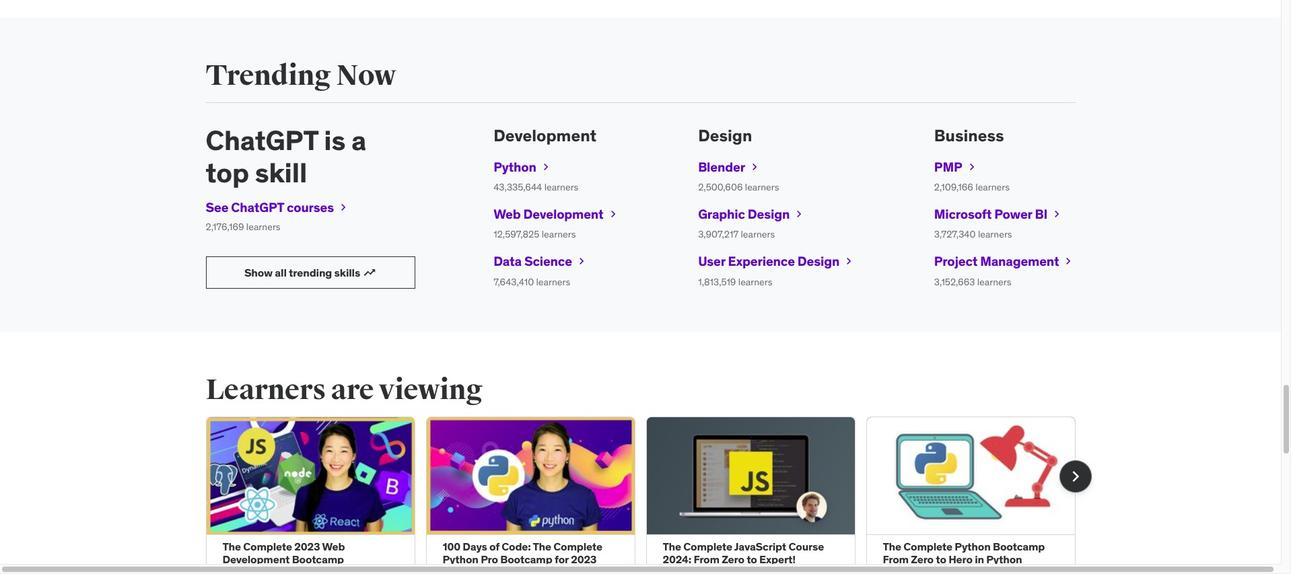 Task type: locate. For each thing, give the bounding box(es) containing it.
to left hero
[[936, 553, 946, 566]]

viewing
[[379, 373, 483, 408]]

100 days of code: the complete python pro bootcamp for 2023
[[443, 540, 602, 566]]

learners up microsoft power bi
[[976, 181, 1010, 193]]

learners up web development link
[[544, 181, 579, 193]]

code:
[[502, 540, 531, 554]]

3 the from the left
[[663, 540, 681, 554]]

python
[[494, 159, 536, 175], [955, 540, 991, 554], [443, 553, 478, 566], [986, 553, 1022, 566]]

3,907,217 learners
[[698, 228, 775, 241]]

to left expert! at the right
[[747, 553, 757, 566]]

learners
[[206, 373, 326, 408]]

zero inside the complete python bootcamp from zero to hero in python
[[911, 553, 934, 566]]

the for from
[[883, 540, 901, 554]]

small image up the user experience design link
[[792, 207, 806, 221]]

3 complete from the left
[[684, 540, 732, 554]]

complete for development
[[243, 540, 292, 554]]

0 vertical spatial chatgpt
[[206, 124, 318, 158]]

small image inside blender 'link'
[[748, 160, 761, 174]]

learners are viewing
[[206, 373, 483, 408]]

2 complete from the left
[[554, 540, 602, 554]]

0 horizontal spatial 2023
[[294, 540, 320, 554]]

skill
[[255, 156, 307, 190]]

4 complete from the left
[[904, 540, 953, 554]]

see chatgpt courses link
[[206, 199, 350, 215]]

development inside the complete 2023 web development bootcamp
[[222, 553, 290, 566]]

zero left hero
[[911, 553, 934, 566]]

small image for project management
[[1062, 255, 1075, 268]]

experience
[[728, 253, 795, 269]]

from right 2024:
[[694, 553, 720, 566]]

next image
[[1065, 466, 1086, 487]]

from left hero
[[883, 553, 909, 566]]

43,335,644
[[494, 181, 542, 193]]

learners for graphic design
[[741, 228, 775, 241]]

small image inside 'python' 'link'
[[539, 160, 552, 174]]

learners down microsoft power bi link in the top of the page
[[978, 228, 1012, 241]]

3,727,340 learners
[[934, 228, 1012, 241]]

small image right management
[[1062, 255, 1075, 268]]

all
[[275, 266, 287, 279]]

python inside 100 days of code: the complete python pro bootcamp for 2023
[[443, 553, 478, 566]]

2 horizontal spatial bootcamp
[[993, 540, 1045, 554]]

small image inside pmp link
[[965, 160, 979, 174]]

learners down graphic design link
[[741, 228, 775, 241]]

small image for blender
[[748, 160, 761, 174]]

project management
[[934, 253, 1059, 269]]

see
[[206, 199, 228, 215]]

the
[[222, 540, 241, 554], [533, 540, 551, 554], [663, 540, 681, 554], [883, 540, 901, 554]]

small image inside the user experience design link
[[842, 255, 856, 268]]

python inside 'link'
[[494, 159, 536, 175]]

development
[[494, 125, 597, 146], [523, 206, 604, 222], [222, 553, 290, 566]]

1 horizontal spatial from
[[883, 553, 909, 566]]

small image
[[337, 201, 350, 214], [606, 207, 620, 221], [1050, 207, 1064, 221], [842, 255, 856, 268], [363, 266, 376, 280]]

complete
[[243, 540, 292, 554], [554, 540, 602, 554], [684, 540, 732, 554], [904, 540, 953, 554]]

from inside the complete javascript course 2024: from zero to expert!
[[694, 553, 720, 566]]

project management link
[[934, 252, 1075, 270]]

small image for see chatgpt courses
[[337, 201, 350, 214]]

learners
[[544, 181, 579, 193], [745, 181, 779, 193], [976, 181, 1010, 193], [246, 221, 280, 233], [542, 228, 576, 241], [741, 228, 775, 241], [978, 228, 1012, 241], [536, 276, 570, 288], [738, 276, 773, 288], [977, 276, 1012, 288]]

user experience design link
[[698, 252, 856, 270]]

business
[[934, 125, 1004, 146]]

the inside the complete python bootcamp from zero to hero in python
[[883, 540, 901, 554]]

project
[[934, 253, 978, 269]]

7,643,410 learners
[[494, 276, 570, 288]]

design right experience on the right top
[[798, 253, 840, 269]]

learners up graphic design link
[[745, 181, 779, 193]]

small image up 2,109,166 learners
[[965, 160, 979, 174]]

science
[[524, 253, 572, 269]]

small image inside microsoft power bi link
[[1050, 207, 1064, 221]]

0 horizontal spatial zero
[[722, 553, 744, 566]]

1 zero from the left
[[722, 553, 744, 566]]

microsoft power bi link
[[934, 205, 1064, 223]]

1 horizontal spatial bootcamp
[[500, 553, 552, 566]]

small image right science
[[575, 255, 588, 268]]

0 horizontal spatial web
[[322, 540, 345, 554]]

small image for pmp
[[965, 160, 979, 174]]

user experience design
[[698, 253, 840, 269]]

1 to from the left
[[747, 553, 757, 566]]

complete for from
[[904, 540, 953, 554]]

1 horizontal spatial zero
[[911, 553, 934, 566]]

zero
[[722, 553, 744, 566], [911, 553, 934, 566]]

udemy business reports image
[[426, 0, 1075, 18]]

small image up 2,500,606 learners
[[748, 160, 761, 174]]

complete inside the complete python bootcamp from zero to hero in python
[[904, 540, 953, 554]]

microsoft
[[934, 206, 992, 222]]

days
[[463, 540, 487, 554]]

complete inside the complete javascript course 2024: from zero to expert!
[[684, 540, 732, 554]]

small image for show all trending skills
[[363, 266, 376, 280]]

the for development
[[222, 540, 241, 554]]

1 vertical spatial web
[[322, 540, 345, 554]]

zero left expert! at the right
[[722, 553, 744, 566]]

100 days of code: the complete python pro bootcamp for 2023 link
[[443, 540, 602, 566]]

learners for pmp
[[976, 181, 1010, 193]]

now
[[336, 59, 396, 93]]

1 horizontal spatial 2023
[[571, 553, 597, 566]]

learners down project management
[[977, 276, 1012, 288]]

1 complete from the left
[[243, 540, 292, 554]]

small image inside see chatgpt courses link
[[337, 201, 350, 214]]

0 vertical spatial web
[[494, 206, 521, 222]]

web
[[494, 206, 521, 222], [322, 540, 345, 554]]

pmp link
[[934, 158, 979, 176]]

pmp
[[934, 159, 962, 175]]

2,109,166 learners
[[934, 181, 1010, 193]]

chatgpt is a top skill
[[206, 124, 366, 190]]

in
[[975, 553, 984, 566]]

small image inside graphic design link
[[792, 207, 806, 221]]

carousel element
[[206, 417, 1092, 574]]

0 horizontal spatial bootcamp
[[292, 553, 344, 566]]

are
[[331, 373, 374, 408]]

1 horizontal spatial to
[[936, 553, 946, 566]]

small image inside web development link
[[606, 207, 620, 221]]

bootcamp inside the complete python bootcamp from zero to hero in python
[[993, 540, 1045, 554]]

graphic
[[698, 206, 745, 222]]

learners down experience on the right top
[[738, 276, 773, 288]]

complete for 2024:
[[684, 540, 732, 554]]

small image inside data science "link"
[[575, 255, 588, 268]]

the complete javascript course 2024: from zero to expert! link
[[663, 540, 824, 566]]

2 zero from the left
[[911, 553, 934, 566]]

python link
[[494, 158, 552, 176]]

is
[[324, 124, 345, 158]]

1 vertical spatial development
[[523, 206, 604, 222]]

2 the from the left
[[533, 540, 551, 554]]

learners down science
[[536, 276, 570, 288]]

small image
[[539, 160, 552, 174], [748, 160, 761, 174], [965, 160, 979, 174], [792, 207, 806, 221], [575, 255, 588, 268], [1062, 255, 1075, 268]]

2 from from the left
[[883, 553, 909, 566]]

the inside the complete javascript course 2024: from zero to expert!
[[663, 540, 681, 554]]

design up the 3,907,217 learners
[[748, 206, 790, 222]]

2023
[[294, 540, 320, 554], [571, 553, 597, 566]]

1 from from the left
[[694, 553, 720, 566]]

hero
[[949, 553, 973, 566]]

0 horizontal spatial from
[[694, 553, 720, 566]]

2 vertical spatial development
[[222, 553, 290, 566]]

to
[[747, 553, 757, 566], [936, 553, 946, 566]]

small image up 43,335,644 learners
[[539, 160, 552, 174]]

pro
[[481, 553, 498, 566]]

small image inside show all trending skills link
[[363, 266, 376, 280]]

learners for data science
[[536, 276, 570, 288]]

small image inside project management link
[[1062, 255, 1075, 268]]

graphic design
[[698, 206, 790, 222]]

2 to from the left
[[936, 553, 946, 566]]

chatgpt up 2,176,169 learners
[[231, 199, 284, 215]]

0 horizontal spatial to
[[747, 553, 757, 566]]

7,643,410
[[494, 276, 534, 288]]

show
[[244, 266, 273, 279]]

chatgpt down trending
[[206, 124, 318, 158]]

small image for user experience design
[[842, 255, 856, 268]]

1 horizontal spatial web
[[494, 206, 521, 222]]

1 the from the left
[[222, 540, 241, 554]]

data
[[494, 253, 522, 269]]

skills
[[334, 266, 360, 279]]

2,500,606
[[698, 181, 743, 193]]

3,727,340
[[934, 228, 976, 241]]

bootcamp
[[993, 540, 1045, 554], [292, 553, 344, 566], [500, 553, 552, 566]]

design up blender
[[698, 125, 752, 146]]

bi
[[1035, 206, 1048, 222]]

2,500,606 learners
[[698, 181, 779, 193]]

learners for blender
[[745, 181, 779, 193]]

the inside the complete 2023 web development bootcamp
[[222, 540, 241, 554]]

blender link
[[698, 158, 761, 176]]

4 the from the left
[[883, 540, 901, 554]]

complete inside the complete 2023 web development bootcamp
[[243, 540, 292, 554]]

2,176,169 learners
[[206, 221, 280, 233]]

learners down web development link
[[542, 228, 576, 241]]

design
[[698, 125, 752, 146], [748, 206, 790, 222], [798, 253, 840, 269]]

from
[[694, 553, 720, 566], [883, 553, 909, 566]]



Task type: describe. For each thing, give the bounding box(es) containing it.
to inside the complete python bootcamp from zero to hero in python
[[936, 553, 946, 566]]

blender
[[698, 159, 745, 175]]

small image for microsoft power bi
[[1050, 207, 1064, 221]]

trending
[[206, 59, 331, 93]]

43,335,644 learners
[[494, 181, 579, 193]]

0 vertical spatial development
[[494, 125, 597, 146]]

learners for python
[[544, 181, 579, 193]]

see chatgpt courses
[[206, 199, 334, 215]]

3,152,663 learners
[[934, 276, 1012, 288]]

learners for microsoft power bi
[[978, 228, 1012, 241]]

the inside 100 days of code: the complete python pro bootcamp for 2023
[[533, 540, 551, 554]]

bootcamp inside the complete 2023 web development bootcamp
[[292, 553, 344, 566]]

the complete python bootcamp from zero to hero in python
[[883, 540, 1045, 566]]

of
[[489, 540, 499, 554]]

for
[[555, 553, 569, 566]]

chatgpt inside chatgpt is a top skill
[[206, 124, 318, 158]]

2,109,166
[[934, 181, 973, 193]]

learners down the see chatgpt courses
[[246, 221, 280, 233]]

a
[[351, 124, 366, 158]]

1,813,519
[[698, 276, 736, 288]]

the complete python bootcamp from zero to hero in python link
[[883, 540, 1045, 566]]

trending now
[[206, 59, 396, 93]]

zero inside the complete javascript course 2024: from zero to expert!
[[722, 553, 744, 566]]

small image for graphic design
[[792, 207, 806, 221]]

graphic design link
[[698, 205, 806, 223]]

to inside the complete javascript course 2024: from zero to expert!
[[747, 553, 757, 566]]

complete inside 100 days of code: the complete python pro bootcamp for 2023
[[554, 540, 602, 554]]

show all trending skills link
[[206, 257, 415, 289]]

2,176,169
[[206, 221, 244, 233]]

web development
[[494, 206, 604, 222]]

2023 inside 100 days of code: the complete python pro bootcamp for 2023
[[571, 553, 597, 566]]

from inside the complete python bootcamp from zero to hero in python
[[883, 553, 909, 566]]

data science link
[[494, 252, 588, 270]]

bootcamp inside 100 days of code: the complete python pro bootcamp for 2023
[[500, 553, 552, 566]]

2023 inside the complete 2023 web development bootcamp
[[294, 540, 320, 554]]

the complete 2023 web development bootcamp link
[[222, 540, 345, 566]]

2024:
[[663, 553, 691, 566]]

show all trending skills
[[244, 266, 360, 279]]

0 vertical spatial design
[[698, 125, 752, 146]]

course
[[789, 540, 824, 554]]

1 vertical spatial design
[[748, 206, 790, 222]]

expert!
[[759, 553, 796, 566]]

3,152,663
[[934, 276, 975, 288]]

small image for web development
[[606, 207, 620, 221]]

web inside the complete 2023 web development bootcamp
[[322, 540, 345, 554]]

the complete 2023 web development bootcamp
[[222, 540, 345, 566]]

trending
[[289, 266, 332, 279]]

data science
[[494, 253, 572, 269]]

12,597,825
[[494, 228, 539, 241]]

learners for web development
[[542, 228, 576, 241]]

learners for user experience design
[[738, 276, 773, 288]]

1 vertical spatial chatgpt
[[231, 199, 284, 215]]

100
[[443, 540, 460, 554]]

javascript
[[734, 540, 786, 554]]

3,907,217
[[698, 228, 739, 241]]

12,597,825 learners
[[494, 228, 576, 241]]

the for 2024:
[[663, 540, 681, 554]]

web development link
[[494, 205, 620, 223]]

top
[[206, 156, 249, 190]]

user
[[698, 253, 725, 269]]

the complete javascript course 2024: from zero to expert!
[[663, 540, 824, 566]]

small image for python
[[539, 160, 552, 174]]

courses
[[287, 199, 334, 215]]

power
[[995, 206, 1032, 222]]

2 vertical spatial design
[[798, 253, 840, 269]]

learners for project management
[[977, 276, 1012, 288]]

small image for data science
[[575, 255, 588, 268]]

microsoft power bi
[[934, 206, 1048, 222]]

management
[[980, 253, 1059, 269]]

1,813,519 learners
[[698, 276, 773, 288]]



Task type: vqa. For each thing, say whether or not it's contained in the screenshot.
graphic
yes



